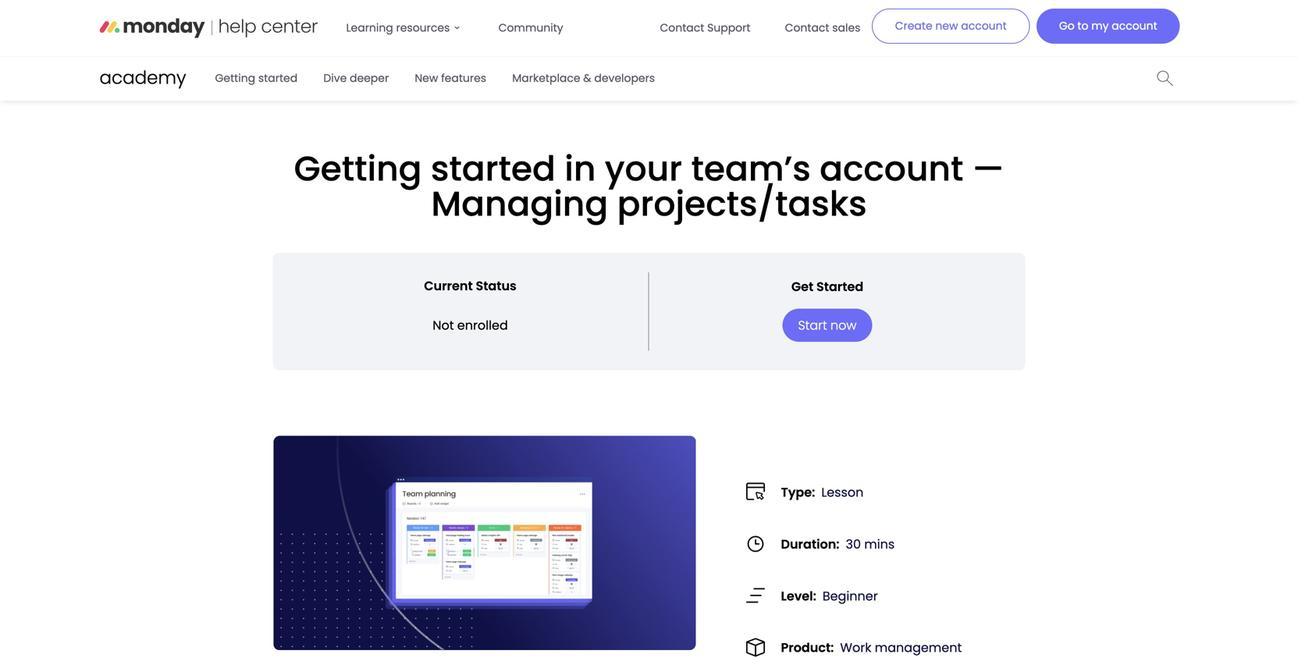 Task type: locate. For each thing, give the bounding box(es) containing it.
work
[[841, 636, 872, 654]]

new features
[[415, 71, 487, 86]]

started inside getting started in your team's account — managing projects/tasks
[[431, 142, 556, 190]]

1 vertical spatial getting
[[294, 142, 422, 190]]

started for getting started in your team's account — managing projects/tasks
[[431, 142, 556, 190]]

1 horizontal spatial getting
[[294, 142, 422, 190]]

features
[[441, 71, 487, 86]]

1 horizontal spatial started
[[431, 142, 556, 190]]

0 horizontal spatial started
[[258, 71, 298, 86]]

account inside "link"
[[962, 18, 1007, 34]]

getting inside getting started in your team's account — managing projects/tasks
[[294, 142, 422, 190]]

go to my account
[[1060, 18, 1158, 34]]

deeper
[[350, 71, 389, 86]]

lesson
[[822, 481, 864, 498]]

1 vertical spatial started
[[431, 142, 556, 190]]

contact for contact support
[[660, 20, 705, 36]]

search logo image
[[1158, 70, 1174, 86]]

contact for contact sales
[[785, 20, 830, 36]]

1 contact from the left
[[660, 20, 705, 36]]

learning
[[346, 20, 393, 36]]

0 horizontal spatial getting
[[215, 71, 255, 86]]

now
[[831, 313, 857, 331]]

getting
[[215, 71, 255, 86], [294, 142, 422, 190]]

go
[[1060, 18, 1075, 34]]

your
[[605, 142, 683, 190]]

contact left sales
[[785, 20, 830, 36]]

0 vertical spatial getting
[[215, 71, 255, 86]]

dive deeper
[[324, 71, 389, 86]]

dive
[[324, 71, 347, 86]]

0 vertical spatial started
[[258, 71, 298, 86]]

2 contact from the left
[[785, 20, 830, 36]]

create
[[896, 18, 933, 34]]

go to my account link
[[1037, 9, 1180, 44]]

type:
[[781, 481, 816, 498]]

type: lesson
[[781, 481, 864, 498]]

account inside getting started in your team's account — managing projects/tasks
[[820, 142, 964, 190]]

new features link
[[406, 64, 496, 92]]

contact sales link
[[776, 12, 870, 44]]

beginner
[[823, 584, 878, 602]]

started
[[258, 71, 298, 86], [431, 142, 556, 190]]

contact
[[660, 20, 705, 36], [785, 20, 830, 36]]

mins
[[865, 533, 895, 550]]

account
[[962, 18, 1007, 34], [1112, 18, 1158, 34], [820, 142, 964, 190]]

contact left support
[[660, 20, 705, 36]]

getting started link
[[206, 64, 307, 92]]

duration: 30 mins
[[781, 533, 895, 550]]

marketplace
[[512, 71, 581, 86]]

current status
[[424, 274, 517, 292]]

level:
[[781, 584, 817, 602]]

started for getting started
[[258, 71, 298, 86]]

0 horizontal spatial contact
[[660, 20, 705, 36]]

1 horizontal spatial contact
[[785, 20, 830, 36]]

managing
[[431, 177, 609, 225]]



Task type: describe. For each thing, give the bounding box(es) containing it.
start
[[799, 313, 828, 331]]

getting for getting started in your team's account — managing projects/tasks
[[294, 142, 422, 190]]

sales
[[833, 20, 861, 36]]

current
[[424, 274, 473, 292]]

team's
[[691, 142, 811, 190]]

management
[[875, 636, 962, 654]]

community link
[[489, 12, 573, 44]]

create new account link
[[872, 9, 1030, 44]]

duration:
[[781, 533, 840, 550]]

not enrolled
[[433, 314, 508, 331]]

support
[[708, 20, 751, 36]]

getting started
[[215, 71, 298, 86]]

community
[[499, 20, 564, 36]]

started
[[817, 275, 864, 292]]

enrolled
[[457, 314, 508, 331]]

new
[[415, 71, 438, 86]]

contact sales
[[785, 20, 861, 36]]

projects/tasks
[[617, 177, 867, 225]]

contact support link
[[651, 12, 760, 44]]

product:
[[781, 636, 834, 654]]

start now
[[799, 313, 857, 331]]

new
[[936, 18, 959, 34]]

30
[[846, 533, 861, 550]]

marketplace & developers link
[[503, 64, 665, 92]]

create new account
[[896, 18, 1007, 34]]

&
[[584, 71, 592, 86]]

product: work management
[[781, 636, 962, 654]]

learning resources
[[346, 20, 450, 36]]

to
[[1078, 18, 1089, 34]]

getting for getting started
[[215, 71, 255, 86]]

—
[[973, 142, 1005, 190]]

status
[[476, 274, 517, 292]]

learning resources link
[[337, 12, 474, 44]]

marketplace & developers
[[512, 71, 655, 86]]

get
[[792, 275, 814, 292]]

dive deeper link
[[314, 64, 398, 92]]

developers
[[595, 71, 655, 86]]

level: beginner
[[781, 584, 878, 602]]

not
[[433, 314, 454, 331]]

getting started in your team's account — managing projects/tasks
[[294, 142, 1005, 225]]

my
[[1092, 18, 1109, 34]]

get started
[[792, 275, 864, 292]]

academy
[[100, 65, 186, 90]]

in
[[565, 142, 596, 190]]

start now link
[[783, 306, 873, 339]]

monday.com logo image
[[100, 12, 318, 44]]

contact support
[[660, 20, 751, 36]]

resources
[[396, 20, 450, 36]]

academy link
[[100, 64, 186, 93]]



Task type: vqa. For each thing, say whether or not it's contained in the screenshot.
the middle one
no



